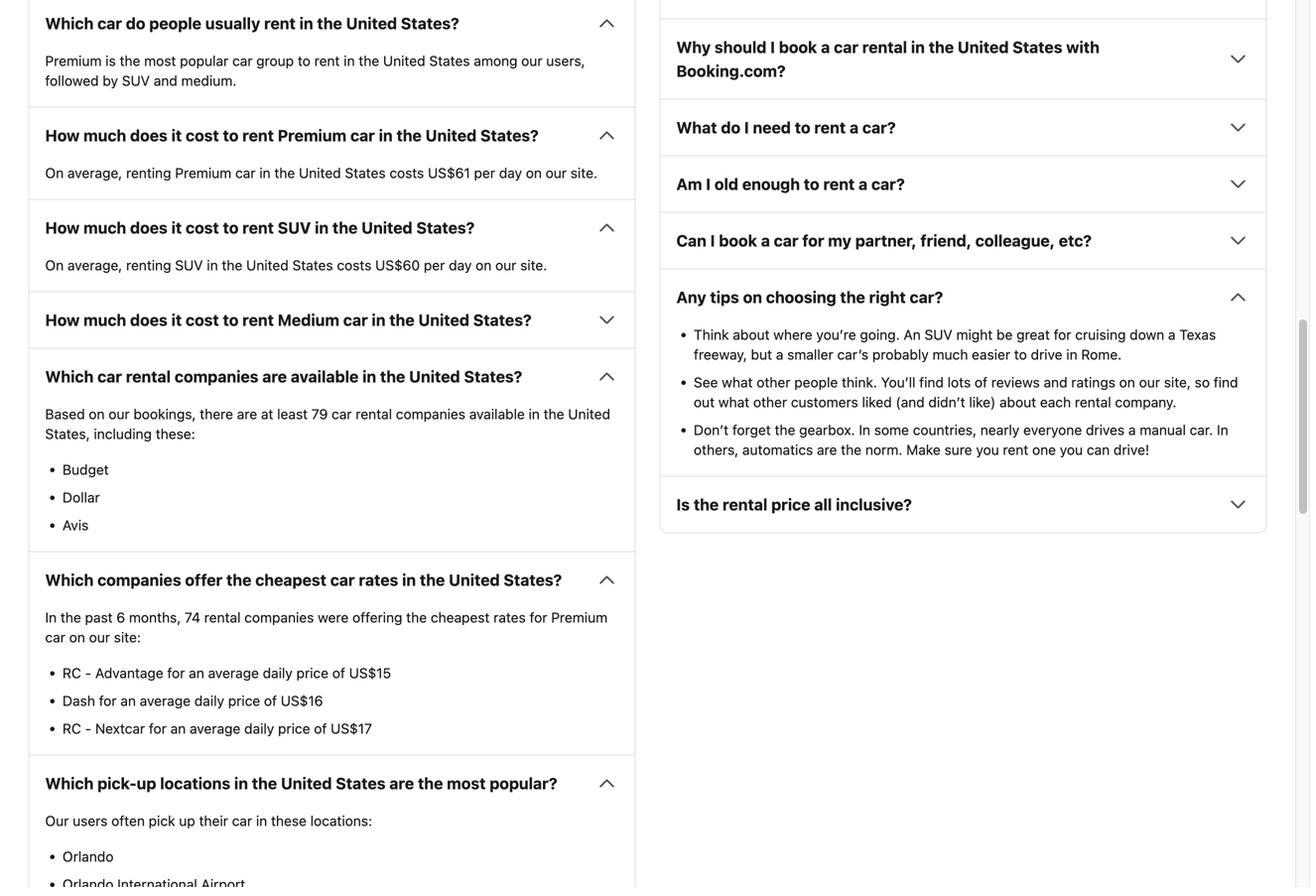 Task type: vqa. For each thing, say whether or not it's contained in the screenshot.
the it
yes



Task type: describe. For each thing, give the bounding box(es) containing it.
any
[[677, 288, 707, 307]]

most inside the premium is the most popular car group to rent in the united states among our users, followed by suv and medium.
[[144, 52, 176, 69]]

i right can
[[711, 231, 715, 250]]

car inside based on our bookings, there are at least 79 car rental companies available in the united states, including these:
[[332, 406, 352, 422]]

locations:
[[311, 813, 372, 829]]

74
[[185, 609, 201, 626]]

partner,
[[856, 231, 917, 250]]

states inside the premium is the most popular car group to rent in the united states among our users, followed by suv and medium.
[[429, 52, 470, 69]]

ratings
[[1072, 374, 1116, 391]]

us$17
[[331, 721, 372, 737]]

nextcar
[[95, 721, 145, 737]]

make
[[907, 442, 941, 458]]

for inside think about where you're going. an suv might be great for cruising down a texas freeway, but a smaller car's probably much easier to drive in rome.
[[1054, 326, 1072, 343]]

renting for how much does it cost to rent premium car in the united states?
[[126, 165, 171, 181]]

0 vertical spatial day
[[499, 165, 522, 181]]

of left us$16
[[264, 693, 277, 709]]

enough
[[743, 175, 800, 193]]

these
[[271, 813, 307, 829]]

are inside don't forget the gearbox. in some countries, nearly everyone drives a manual car. in others, automatics are the norm. make sure you rent one you can drive!
[[817, 442, 838, 458]]

manual
[[1140, 422, 1187, 438]]

on right 'us$61'
[[526, 165, 542, 181]]

down
[[1130, 326, 1165, 343]]

rent inside dropdown button
[[242, 126, 274, 145]]

suv inside the premium is the most popular car group to rent in the united states among our users, followed by suv and medium.
[[122, 72, 150, 89]]

rental inside why should i book a car rental in the united states with booking.com?
[[863, 38, 908, 56]]

daily for advantage
[[263, 665, 293, 681]]

budget
[[63, 462, 109, 478]]

are inside based on our bookings, there are at least 79 car rental companies available in the united states, including these:
[[237, 406, 257, 422]]

which car do people usually rent in the united states? button
[[45, 11, 619, 35]]

states inside why should i book a car rental in the united states with booking.com?
[[1013, 38, 1063, 56]]

in inside dropdown button
[[379, 126, 393, 145]]

think
[[694, 326, 729, 343]]

so
[[1195, 374, 1210, 391]]

old
[[715, 175, 739, 193]]

states? inside how much does it cost to rent medium car in the united states? 'dropdown button'
[[473, 311, 532, 329]]

automatics
[[743, 442, 814, 458]]

reviews
[[992, 374, 1040, 391]]

liked
[[862, 394, 892, 410]]

is the rental price all inclusive? button
[[677, 493, 1251, 517]]

group
[[256, 52, 294, 69]]

car inside why should i book a car rental in the united states with booking.com?
[[834, 38, 859, 56]]

drive!
[[1114, 442, 1150, 458]]

states? inside which car do people usually rent in the united states? dropdown button
[[401, 14, 460, 33]]

am i old enough to rent a car?
[[677, 175, 905, 193]]

1 vertical spatial other
[[754, 394, 788, 410]]

suv down 'how much does it cost to rent suv in the united states?'
[[175, 257, 203, 273]]

which for which pick-up locations in the united states are the most popular?
[[45, 774, 94, 793]]

companies inside dropdown button
[[97, 571, 181, 590]]

it for suv
[[171, 218, 182, 237]]

any tips on choosing the right car? button
[[677, 285, 1251, 309]]

up inside "dropdown button"
[[137, 774, 156, 793]]

to right the need
[[795, 118, 811, 137]]

right
[[870, 288, 906, 307]]

company.
[[1116, 394, 1177, 410]]

united inside why should i book a car rental in the united states with booking.com?
[[958, 38, 1009, 56]]

suv inside think about where you're going. an suv might be great for cruising down a texas freeway, but a smaller car's probably much easier to drive in rome.
[[925, 326, 953, 343]]

for inside in the past 6 months, 74 rental companies were offering the cheapest rates for premium car on our site:
[[530, 609, 548, 626]]

forget
[[733, 422, 771, 438]]

think.
[[842, 374, 878, 391]]

1 you from the left
[[976, 442, 1000, 458]]

advantage
[[95, 665, 164, 681]]

on average, renting premium car in the united states costs us$61 per day on our site.
[[45, 165, 598, 181]]

does for how much does it cost to rent premium car in the united states?
[[130, 126, 168, 145]]

am
[[677, 175, 703, 193]]

much inside think about where you're going. an suv might be great for cruising down a texas freeway, but a smaller car's probably much easier to drive in rome.
[[933, 346, 969, 363]]

cost for premium
[[186, 126, 219, 145]]

average, for how much does it cost to rent premium car in the united states?
[[67, 165, 122, 181]]

great
[[1017, 326, 1050, 343]]

cost for medium
[[186, 311, 219, 329]]

car's
[[838, 346, 869, 363]]

car? inside dropdown button
[[910, 288, 944, 307]]

rates inside dropdown button
[[359, 571, 398, 590]]

our inside based on our bookings, there are at least 79 car rental companies available in the united states, including these:
[[109, 406, 130, 422]]

based on our bookings, there are at least 79 car rental companies available in the united states, including these:
[[45, 406, 611, 442]]

be
[[997, 326, 1013, 343]]

united inside dropdown button
[[426, 126, 477, 145]]

0 vertical spatial per
[[474, 165, 496, 181]]

on inside see what other people think. you'll find lots of reviews and ratings on our site, so find out what other customers liked (and didn't like) about each rental company.
[[1120, 374, 1136, 391]]

least
[[277, 406, 308, 422]]

it for premium
[[171, 126, 182, 145]]

to inside dropdown button
[[223, 126, 239, 145]]

states inside "dropdown button"
[[336, 774, 386, 793]]

i inside why should i book a car rental in the united states with booking.com?
[[771, 38, 775, 56]]

rent inside don't forget the gearbox. in some countries, nearly everyone drives a manual car. in others, automatics are the norm. make sure you rent one you can drive!
[[1003, 442, 1029, 458]]

easier
[[972, 346, 1011, 363]]

customers
[[791, 394, 859, 410]]

to inside think about where you're going. an suv might be great for cruising down a texas freeway, but a smaller car's probably much easier to drive in rome.
[[1015, 346, 1028, 363]]

which for which car rental companies are available in the united states?
[[45, 367, 94, 386]]

premium inside the premium is the most popular car group to rent in the united states among our users, followed by suv and medium.
[[45, 52, 102, 69]]

which pick-up locations in the united states are the most popular? button
[[45, 772, 619, 796]]

dash for an average daily price of us$16
[[63, 693, 323, 709]]

are inside dropdown button
[[262, 367, 287, 386]]

months,
[[129, 609, 181, 626]]

car inside 'dropdown button'
[[343, 311, 368, 329]]

orlando
[[63, 849, 114, 865]]

users
[[73, 813, 108, 829]]

what do i need to rent a car? button
[[677, 115, 1251, 139]]

the inside dropdown button
[[397, 126, 422, 145]]

often
[[111, 813, 145, 829]]

texas
[[1180, 326, 1217, 343]]

0 horizontal spatial site.
[[521, 257, 547, 273]]

gearbox.
[[800, 422, 856, 438]]

these:
[[156, 426, 195, 442]]

rent up my
[[824, 175, 855, 193]]

site,
[[1165, 374, 1192, 391]]

where
[[774, 326, 813, 343]]

nearly
[[981, 422, 1020, 438]]

out
[[694, 394, 715, 410]]

how much does it cost to rent medium car in the united states?
[[45, 311, 532, 329]]

rental inside see what other people think. you'll find lots of reviews and ratings on our site, so find out what other customers liked (and didn't like) about each rental company.
[[1075, 394, 1112, 410]]

cheapest inside dropdown button
[[255, 571, 327, 590]]

medium
[[278, 311, 340, 329]]

in inside think about where you're going. an suv might be great for cruising down a texas freeway, but a smaller car's probably much easier to drive in rome.
[[1067, 346, 1078, 363]]

the inside 'dropdown button'
[[390, 311, 415, 329]]

dash
[[63, 693, 95, 709]]

much for how much does it cost to rent premium car in the united states?
[[83, 126, 126, 145]]

car? for am i old enough to rent a car?
[[872, 175, 905, 193]]

rent inside "dropdown button"
[[242, 218, 274, 237]]

us$15
[[349, 665, 391, 681]]

rent inside 'dropdown button'
[[242, 311, 274, 329]]

and inside see what other people think. you'll find lots of reviews and ratings on our site, so find out what other customers liked (and didn't like) about each rental company.
[[1044, 374, 1068, 391]]

a inside don't forget the gearbox. in some countries, nearly everyone drives a manual car. in others, automatics are the norm. make sure you rent one you can drive!
[[1129, 422, 1136, 438]]

united inside 'dropdown button'
[[419, 311, 470, 329]]

norm.
[[866, 442, 903, 458]]

locations
[[160, 774, 231, 793]]

offer
[[185, 571, 223, 590]]

car.
[[1190, 422, 1214, 438]]

users,
[[547, 52, 586, 69]]

most inside "dropdown button"
[[447, 774, 486, 793]]

drive
[[1031, 346, 1063, 363]]

price down rc - advantage for an average daily price of us$15
[[228, 693, 260, 709]]

1 horizontal spatial site.
[[571, 165, 598, 181]]

us$61
[[428, 165, 470, 181]]

booking.com?
[[677, 61, 786, 80]]

average, for how much does it cost to rent suv in the united states?
[[67, 257, 122, 273]]

people for other
[[795, 374, 838, 391]]

how much does it cost to rent medium car in the united states? button
[[45, 308, 619, 332]]

an for nextcar
[[170, 721, 186, 737]]

on inside based on our bookings, there are at least 79 car rental companies available in the united states, including these:
[[89, 406, 105, 422]]

to inside the premium is the most popular car group to rent in the united states among our users, followed by suv and medium.
[[298, 52, 311, 69]]

drives
[[1086, 422, 1125, 438]]

premium inside in the past 6 months, 74 rental companies were offering the cheapest rates for premium car on our site:
[[551, 609, 608, 626]]

there
[[200, 406, 233, 422]]

why
[[677, 38, 711, 56]]

states? inside the how much does it cost to rent suv in the united states? "dropdown button"
[[417, 218, 475, 237]]

states? inside how much does it cost to rent premium car in the united states? dropdown button
[[481, 126, 539, 145]]

- for advantage
[[85, 665, 91, 681]]

is
[[677, 495, 690, 514]]

which companies offer the cheapest car rates in the united states?
[[45, 571, 562, 590]]

in inside 'dropdown button'
[[372, 311, 386, 329]]

rent up group in the top left of the page
[[264, 14, 296, 33]]

book inside dropdown button
[[719, 231, 758, 250]]

much for how much does it cost to rent suv in the united states?
[[83, 218, 126, 237]]

in inside based on our bookings, there are at least 79 car rental companies available in the united states, including these:
[[529, 406, 540, 422]]

6
[[117, 609, 125, 626]]

79
[[312, 406, 328, 422]]

dollar
[[63, 489, 100, 506]]

an
[[904, 326, 921, 343]]

1 find from the left
[[920, 374, 944, 391]]

the inside why should i book a car rental in the united states with booking.com?
[[929, 38, 954, 56]]

in inside why should i book a car rental in the united states with booking.com?
[[911, 38, 925, 56]]

on inside dropdown button
[[743, 288, 763, 307]]

states down the how much does it cost to rent suv in the united states? "dropdown button"
[[292, 257, 333, 273]]

a inside why should i book a car rental in the united states with booking.com?
[[821, 38, 830, 56]]

i left the need
[[745, 118, 749, 137]]

price down us$16
[[278, 721, 310, 737]]

average for nextcar
[[190, 721, 241, 737]]

1 vertical spatial daily
[[194, 693, 224, 709]]

price inside dropdown button
[[772, 495, 811, 514]]

for inside dropdown button
[[803, 231, 825, 250]]

but
[[751, 346, 773, 363]]

renting for how much does it cost to rent suv in the united states?
[[126, 257, 171, 273]]

followed
[[45, 72, 99, 89]]

rc for rc - nextcar for an average daily price of us$17
[[63, 721, 81, 737]]

suv inside "dropdown button"
[[278, 218, 311, 237]]

0 horizontal spatial day
[[449, 257, 472, 273]]



Task type: locate. For each thing, give the bounding box(es) containing it.
0 vertical spatial does
[[130, 126, 168, 145]]

our inside in the past 6 months, 74 rental companies were offering the cheapest rates for premium car on our site:
[[89, 629, 110, 646]]

what
[[677, 118, 717, 137]]

the inside based on our bookings, there are at least 79 car rental companies available in the united states, including these:
[[544, 406, 565, 422]]

much inside "dropdown button"
[[83, 218, 126, 237]]

with
[[1067, 38, 1100, 56]]

about up but
[[733, 326, 770, 343]]

1 vertical spatial what
[[719, 394, 750, 410]]

1 how from the top
[[45, 126, 80, 145]]

which car rental companies are available in the united states? button
[[45, 365, 619, 389]]

about inside see what other people think. you'll find lots of reviews and ratings on our site, so find out what other customers liked (and didn't like) about each rental company.
[[1000, 394, 1037, 410]]

on right based
[[89, 406, 105, 422]]

1 horizontal spatial book
[[779, 38, 818, 56]]

which up based
[[45, 367, 94, 386]]

don't
[[694, 422, 729, 438]]

in inside in the past 6 months, 74 rental companies were offering the cheapest rates for premium car on our site:
[[45, 609, 57, 626]]

which car do people usually rent in the united states?
[[45, 14, 460, 33]]

car? for what do i need to rent a car?
[[863, 118, 896, 137]]

0 horizontal spatial most
[[144, 52, 176, 69]]

3 cost from the top
[[186, 311, 219, 329]]

in right car.
[[1217, 422, 1229, 438]]

car inside dropdown button
[[351, 126, 375, 145]]

one
[[1033, 442, 1057, 458]]

you
[[976, 442, 1000, 458], [1060, 442, 1084, 458]]

car? up partner,
[[872, 175, 905, 193]]

suv right by
[[122, 72, 150, 89]]

car inside the premium is the most popular car group to rent in the united states among our users, followed by suv and medium.
[[232, 52, 253, 69]]

an down advantage
[[120, 693, 136, 709]]

1 horizontal spatial up
[[179, 813, 195, 829]]

does inside 'dropdown button'
[[130, 311, 168, 329]]

2 vertical spatial cost
[[186, 311, 219, 329]]

it inside 'dropdown button'
[[171, 311, 182, 329]]

3 does from the top
[[130, 311, 168, 329]]

by
[[103, 72, 118, 89]]

available inside based on our bookings, there are at least 79 car rental companies available in the united states, including these:
[[469, 406, 525, 422]]

a down enough
[[761, 231, 770, 250]]

why should i book a car rental in the united states with booking.com?
[[677, 38, 1100, 80]]

2 on from the top
[[45, 257, 64, 273]]

2 - from the top
[[85, 721, 91, 737]]

0 vertical spatial and
[[154, 72, 178, 89]]

smaller
[[788, 346, 834, 363]]

0 vertical spatial costs
[[390, 165, 424, 181]]

costs left the us$60
[[337, 257, 372, 273]]

a right down
[[1169, 326, 1176, 343]]

see
[[694, 374, 718, 391]]

1 cost from the top
[[186, 126, 219, 145]]

much for how much does it cost to rent medium car in the united states?
[[83, 311, 126, 329]]

based
[[45, 406, 85, 422]]

1 horizontal spatial cheapest
[[431, 609, 490, 626]]

past
[[85, 609, 113, 626]]

price
[[772, 495, 811, 514], [297, 665, 329, 681], [228, 693, 260, 709], [278, 721, 310, 737]]

friend,
[[921, 231, 972, 250]]

how inside dropdown button
[[45, 126, 80, 145]]

rc - nextcar for an average daily price of us$17
[[63, 721, 372, 737]]

about inside think about where you're going. an suv might be great for cruising down a texas freeway, but a smaller car's probably much easier to drive in rome.
[[733, 326, 770, 343]]

tips
[[710, 288, 740, 307]]

can
[[1087, 442, 1110, 458]]

0 horizontal spatial per
[[424, 257, 445, 273]]

0 vertical spatial how
[[45, 126, 80, 145]]

- down dash
[[85, 721, 91, 737]]

2 vertical spatial it
[[171, 311, 182, 329]]

in
[[299, 14, 313, 33], [911, 38, 925, 56], [344, 52, 355, 69], [379, 126, 393, 145], [259, 165, 271, 181], [315, 218, 329, 237], [207, 257, 218, 273], [372, 311, 386, 329], [1067, 346, 1078, 363], [363, 367, 376, 386], [529, 406, 540, 422], [402, 571, 416, 590], [234, 774, 248, 793], [256, 813, 267, 829]]

0 vertical spatial car?
[[863, 118, 896, 137]]

does for how much does it cost to rent suv in the united states?
[[130, 218, 168, 237]]

which inside which pick-up locations in the united states are the most popular? "dropdown button"
[[45, 774, 94, 793]]

2 which from the top
[[45, 367, 94, 386]]

3 it from the top
[[171, 311, 182, 329]]

rent down nearly
[[1003, 442, 1029, 458]]

are inside "dropdown button"
[[390, 774, 414, 793]]

i
[[771, 38, 775, 56], [745, 118, 749, 137], [706, 175, 711, 193], [711, 231, 715, 250]]

2 cost from the top
[[186, 218, 219, 237]]

on up company.
[[1120, 374, 1136, 391]]

cost for suv
[[186, 218, 219, 237]]

rent right the need
[[815, 118, 846, 137]]

1 does from the top
[[130, 126, 168, 145]]

cheapest
[[255, 571, 327, 590], [431, 609, 490, 626]]

1 vertical spatial rc
[[63, 721, 81, 737]]

think about where you're going. an suv might be great for cruising down a texas freeway, but a smaller car's probably much easier to drive in rome.
[[694, 326, 1217, 363]]

1 horizontal spatial an
[[170, 721, 186, 737]]

rome.
[[1082, 346, 1122, 363]]

which for which companies offer the cheapest car rates in the united states?
[[45, 571, 94, 590]]

which for which car do people usually rent in the united states?
[[45, 14, 94, 33]]

people for do
[[149, 14, 202, 33]]

medium.
[[181, 72, 237, 89]]

per right 'us$61'
[[474, 165, 496, 181]]

suv right an
[[925, 326, 953, 343]]

2 average, from the top
[[67, 257, 122, 273]]

1 vertical spatial -
[[85, 721, 91, 737]]

1 vertical spatial book
[[719, 231, 758, 250]]

people inside see what other people think. you'll find lots of reviews and ratings on our site, so find out what other customers liked (and didn't like) about each rental company.
[[795, 374, 838, 391]]

how much does it cost to rent suv in the united states?
[[45, 218, 475, 237]]

1 vertical spatial costs
[[337, 257, 372, 273]]

suv
[[122, 72, 150, 89], [278, 218, 311, 237], [175, 257, 203, 273], [925, 326, 953, 343]]

much inside dropdown button
[[83, 126, 126, 145]]

which
[[45, 14, 94, 33], [45, 367, 94, 386], [45, 571, 94, 590], [45, 774, 94, 793]]

you're
[[817, 326, 857, 343]]

rc for rc - advantage for an average daily price of us$15
[[63, 665, 81, 681]]

0 vertical spatial up
[[137, 774, 156, 793]]

how inside "dropdown button"
[[45, 218, 80, 237]]

other
[[757, 374, 791, 391], [754, 394, 788, 410]]

1 horizontal spatial available
[[469, 406, 525, 422]]

see what other people think. you'll find lots of reviews and ratings on our site, so find out what other customers liked (and didn't like) about each rental company.
[[694, 374, 1239, 410]]

1 horizontal spatial do
[[721, 118, 741, 137]]

on
[[526, 165, 542, 181], [476, 257, 492, 273], [743, 288, 763, 307], [1120, 374, 1136, 391], [89, 406, 105, 422], [69, 629, 85, 646]]

1 horizontal spatial most
[[447, 774, 486, 793]]

2 vertical spatial does
[[130, 311, 168, 329]]

people up popular
[[149, 14, 202, 33]]

1 vertical spatial available
[[469, 406, 525, 422]]

might
[[957, 326, 993, 343]]

0 vertical spatial site.
[[571, 165, 598, 181]]

states left the among
[[429, 52, 470, 69]]

united inside based on our bookings, there are at least 79 car rental companies available in the united states, including these:
[[568, 406, 611, 422]]

daily for nextcar
[[244, 721, 274, 737]]

rent inside the premium is the most popular car group to rent in the united states among our users, followed by suv and medium.
[[314, 52, 340, 69]]

1 horizontal spatial per
[[474, 165, 496, 181]]

in
[[859, 422, 871, 438], [1217, 422, 1229, 438], [45, 609, 57, 626]]

of left the us$17
[[314, 721, 327, 737]]

1 vertical spatial average,
[[67, 257, 122, 273]]

rent down which car do people usually rent in the united states? dropdown button on the left
[[314, 52, 340, 69]]

car? right right
[[910, 288, 944, 307]]

states? inside which car rental companies are available in the united states? dropdown button
[[464, 367, 523, 386]]

average,
[[67, 165, 122, 181], [67, 257, 122, 273]]

1 renting from the top
[[126, 165, 171, 181]]

0 vertical spatial book
[[779, 38, 818, 56]]

most
[[144, 52, 176, 69], [447, 774, 486, 793]]

day right the us$60
[[449, 257, 472, 273]]

per right the us$60
[[424, 257, 445, 273]]

1 horizontal spatial in
[[859, 422, 871, 438]]

of left the us$15
[[332, 665, 345, 681]]

everyone
[[1024, 422, 1083, 438]]

book right should
[[779, 38, 818, 56]]

1 vertical spatial cheapest
[[431, 609, 490, 626]]

in the past 6 months, 74 rental companies were offering the cheapest rates for premium car on our site:
[[45, 609, 608, 646]]

among
[[474, 52, 518, 69]]

0 horizontal spatial about
[[733, 326, 770, 343]]

does inside "dropdown button"
[[130, 218, 168, 237]]

it for medium
[[171, 311, 182, 329]]

states? inside which companies offer the cheapest car rates in the united states? dropdown button
[[504, 571, 562, 590]]

2 you from the left
[[1060, 442, 1084, 458]]

and inside the premium is the most popular car group to rent in the united states among our users, followed by suv and medium.
[[154, 72, 178, 89]]

an for advantage
[[189, 665, 204, 681]]

daily down rc - advantage for an average daily price of us$15
[[244, 721, 274, 737]]

0 vertical spatial available
[[291, 367, 359, 386]]

people up customers
[[795, 374, 838, 391]]

to up which car rental companies are available in the united states?
[[223, 311, 239, 329]]

is the rental price all inclusive?
[[677, 495, 912, 514]]

0 horizontal spatial available
[[291, 367, 359, 386]]

0 vertical spatial an
[[189, 665, 204, 681]]

on right the us$60
[[476, 257, 492, 273]]

1 horizontal spatial day
[[499, 165, 522, 181]]

3 which from the top
[[45, 571, 94, 590]]

2 horizontal spatial in
[[1217, 422, 1229, 438]]

0 vertical spatial what
[[722, 374, 753, 391]]

which up followed
[[45, 14, 94, 33]]

0 vertical spatial do
[[126, 14, 145, 33]]

1 it from the top
[[171, 126, 182, 145]]

average
[[208, 665, 259, 681], [140, 693, 191, 709], [190, 721, 241, 737]]

cost inside the how much does it cost to rent suv in the united states? "dropdown button"
[[186, 218, 219, 237]]

cheapest inside in the past 6 months, 74 rental companies were offering the cheapest rates for premium car on our site:
[[431, 609, 490, 626]]

2 vertical spatial how
[[45, 311, 80, 329]]

1 vertical spatial site.
[[521, 257, 547, 273]]

0 horizontal spatial do
[[126, 14, 145, 33]]

other up "forget"
[[754, 394, 788, 410]]

cost inside how much does it cost to rent premium car in the united states? dropdown button
[[186, 126, 219, 145]]

premium inside dropdown button
[[278, 126, 347, 145]]

and up the each
[[1044, 374, 1068, 391]]

0 vertical spatial average,
[[67, 165, 122, 181]]

find up didn't
[[920, 374, 944, 391]]

at
[[261, 406, 273, 422]]

to inside 'dropdown button'
[[223, 311, 239, 329]]

pick
[[149, 813, 175, 829]]

united inside the premium is the most popular car group to rent in the united states among our users, followed by suv and medium.
[[383, 52, 426, 69]]

our inside the premium is the most popular car group to rent in the united states among our users, followed by suv and medium.
[[522, 52, 543, 69]]

average up dash for an average daily price of us$16
[[208, 665, 259, 681]]

cheapest up the were
[[255, 571, 327, 590]]

you'll
[[881, 374, 916, 391]]

how much does it cost to rent premium car in the united states? button
[[45, 123, 619, 147]]

other down but
[[757, 374, 791, 391]]

rental inside which car rental companies are available in the united states? dropdown button
[[126, 367, 171, 386]]

probably
[[873, 346, 929, 363]]

inclusive?
[[836, 495, 912, 514]]

an up dash for an average daily price of us$16
[[189, 665, 204, 681]]

rent left medium
[[242, 311, 274, 329]]

price left all
[[772, 495, 811, 514]]

us$16
[[281, 693, 323, 709]]

1 vertical spatial an
[[120, 693, 136, 709]]

1 vertical spatial per
[[424, 257, 445, 273]]

1 horizontal spatial and
[[1044, 374, 1068, 391]]

of up like)
[[975, 374, 988, 391]]

of inside see what other people think. you'll find lots of reviews and ratings on our site, so find out what other customers liked (and didn't like) about each rental company.
[[975, 374, 988, 391]]

to inside "dropdown button"
[[223, 218, 239, 237]]

0 horizontal spatial find
[[920, 374, 944, 391]]

to down great
[[1015, 346, 1028, 363]]

rental inside "is the rental price all inclusive?" dropdown button
[[723, 495, 768, 514]]

1 vertical spatial cost
[[186, 218, 219, 237]]

all
[[815, 495, 832, 514]]

on for how much does it cost to rent suv in the united states?
[[45, 257, 64, 273]]

a right but
[[776, 346, 784, 363]]

site.
[[571, 165, 598, 181], [521, 257, 547, 273]]

sure
[[945, 442, 973, 458]]

premium
[[45, 52, 102, 69], [278, 126, 347, 145], [175, 165, 232, 181], [551, 609, 608, 626]]

cruising
[[1076, 326, 1126, 343]]

0 vertical spatial rates
[[359, 571, 398, 590]]

on right tips
[[743, 288, 763, 307]]

which pick-up locations in the united states are the most popular?
[[45, 774, 558, 793]]

0 horizontal spatial cheapest
[[255, 571, 327, 590]]

rent up 'on average, renting suv in the united states costs us$60 per day on our site.'
[[242, 218, 274, 237]]

companies inside based on our bookings, there are at least 79 car rental companies available in the united states, including these:
[[396, 406, 466, 422]]

cost inside how much does it cost to rent medium car in the united states? 'dropdown button'
[[186, 311, 219, 329]]

what right see
[[722, 374, 753, 391]]

car inside in the past 6 months, 74 rental companies were offering the cheapest rates for premium car on our site:
[[45, 629, 65, 646]]

rental inside based on our bookings, there are at least 79 car rental companies available in the united states, including these:
[[356, 406, 392, 422]]

1 average, from the top
[[67, 165, 122, 181]]

of
[[975, 374, 988, 391], [332, 665, 345, 681], [264, 693, 277, 709], [314, 721, 327, 737]]

1 vertical spatial on
[[45, 257, 64, 273]]

daily up rc - nextcar for an average daily price of us$17
[[194, 693, 224, 709]]

rc down dash
[[63, 721, 81, 737]]

average down advantage
[[140, 693, 191, 709]]

in left some
[[859, 422, 871, 438]]

to up 'on average, renting suv in the united states costs us$60 per day on our site.'
[[223, 218, 239, 237]]

rates inside in the past 6 months, 74 rental companies were offering the cheapest rates for premium car on our site:
[[494, 609, 526, 626]]

available inside dropdown button
[[291, 367, 359, 386]]

people inside which car do people usually rent in the united states? dropdown button
[[149, 14, 202, 33]]

is
[[105, 52, 116, 69]]

0 horizontal spatial book
[[719, 231, 758, 250]]

1 on from the top
[[45, 165, 64, 181]]

our inside see what other people think. you'll find lots of reviews and ratings on our site, so find out what other customers liked (and didn't like) about each rental company.
[[1140, 374, 1161, 391]]

price up us$16
[[297, 665, 329, 681]]

on down past
[[69, 629, 85, 646]]

1 vertical spatial it
[[171, 218, 182, 237]]

2 vertical spatial daily
[[244, 721, 274, 737]]

2 find from the left
[[1214, 374, 1239, 391]]

2 vertical spatial average
[[190, 721, 241, 737]]

2 horizontal spatial an
[[189, 665, 204, 681]]

didn't
[[929, 394, 966, 410]]

most left the popular?
[[447, 774, 486, 793]]

states left with
[[1013, 38, 1063, 56]]

to right group in the top left of the page
[[298, 52, 311, 69]]

how for how much does it cost to rent premium car in the united states?
[[45, 126, 80, 145]]

how inside 'dropdown button'
[[45, 311, 80, 329]]

i left old
[[706, 175, 711, 193]]

average for advantage
[[208, 665, 259, 681]]

1 horizontal spatial about
[[1000, 394, 1037, 410]]

does
[[130, 126, 168, 145], [130, 218, 168, 237], [130, 311, 168, 329]]

2 how from the top
[[45, 218, 80, 237]]

of for us$17
[[314, 721, 327, 737]]

car? down why should i book a car rental in the united states with booking.com? on the right
[[863, 118, 896, 137]]

1 vertical spatial day
[[449, 257, 472, 273]]

1 vertical spatial people
[[795, 374, 838, 391]]

in left past
[[45, 609, 57, 626]]

in inside the premium is the most popular car group to rent in the united states among our users, followed by suv and medium.
[[344, 52, 355, 69]]

1 horizontal spatial you
[[1060, 442, 1084, 458]]

our
[[45, 813, 69, 829]]

how for how much does it cost to rent suv in the united states?
[[45, 218, 80, 237]]

can i book a car for my partner, friend, colleague, etc?
[[677, 231, 1092, 250]]

rc
[[63, 665, 81, 681], [63, 721, 81, 737]]

0 horizontal spatial an
[[120, 693, 136, 709]]

companies inside dropdown button
[[175, 367, 259, 386]]

up up pick
[[137, 774, 156, 793]]

you left can
[[1060, 442, 1084, 458]]

1 horizontal spatial rates
[[494, 609, 526, 626]]

etc?
[[1059, 231, 1092, 250]]

book inside why should i book a car rental in the united states with booking.com?
[[779, 38, 818, 56]]

much inside 'dropdown button'
[[83, 311, 126, 329]]

1 vertical spatial rates
[[494, 609, 526, 626]]

0 vertical spatial average
[[208, 665, 259, 681]]

rc up dash
[[63, 665, 81, 681]]

day right 'us$61'
[[499, 165, 522, 181]]

suv up 'on average, renting suv in the united states costs us$60 per day on our site.'
[[278, 218, 311, 237]]

of for us$15
[[332, 665, 345, 681]]

1 vertical spatial up
[[179, 813, 195, 829]]

people
[[149, 14, 202, 33], [795, 374, 838, 391]]

a up can i book a car for my partner, friend, colleague, etc?
[[859, 175, 868, 193]]

how much does it cost to rent premium car in the united states?
[[45, 126, 539, 145]]

which inside which car do people usually rent in the united states? dropdown button
[[45, 14, 94, 33]]

1 which from the top
[[45, 14, 94, 33]]

an down dash for an average daily price of us$16
[[170, 721, 186, 737]]

1 vertical spatial and
[[1044, 374, 1068, 391]]

- for nextcar
[[85, 721, 91, 737]]

which inside which car rental companies are available in the united states? dropdown button
[[45, 367, 94, 386]]

1 vertical spatial most
[[447, 774, 486, 793]]

0 horizontal spatial and
[[154, 72, 178, 89]]

choosing
[[766, 288, 837, 307]]

1 vertical spatial does
[[130, 218, 168, 237]]

about down reviews
[[1000, 394, 1037, 410]]

0 vertical spatial cost
[[186, 126, 219, 145]]

2 rc from the top
[[63, 721, 81, 737]]

0 vertical spatial other
[[757, 374, 791, 391]]

1 vertical spatial renting
[[126, 257, 171, 273]]

costs left 'us$61'
[[390, 165, 424, 181]]

2 does from the top
[[130, 218, 168, 237]]

0 vertical spatial renting
[[126, 165, 171, 181]]

2 it from the top
[[171, 218, 182, 237]]

1 vertical spatial do
[[721, 118, 741, 137]]

popular
[[180, 52, 229, 69]]

find right so
[[1214, 374, 1239, 391]]

which up our on the left of page
[[45, 774, 94, 793]]

how
[[45, 126, 80, 145], [45, 218, 80, 237], [45, 311, 80, 329]]

0 vertical spatial -
[[85, 665, 91, 681]]

does inside dropdown button
[[130, 126, 168, 145]]

of for reviews
[[975, 374, 988, 391]]

0 horizontal spatial up
[[137, 774, 156, 793]]

what right out
[[719, 394, 750, 410]]

a right should
[[821, 38, 830, 56]]

1 - from the top
[[85, 665, 91, 681]]

0 vertical spatial it
[[171, 126, 182, 145]]

it inside dropdown button
[[171, 126, 182, 145]]

up right pick
[[179, 813, 195, 829]]

1 horizontal spatial people
[[795, 374, 838, 391]]

can i book a car for my partner, friend, colleague, etc? button
[[677, 229, 1251, 253]]

1 vertical spatial car?
[[872, 175, 905, 193]]

i right should
[[771, 38, 775, 56]]

1 vertical spatial about
[[1000, 394, 1037, 410]]

1 vertical spatial average
[[140, 693, 191, 709]]

cheapest right the offering
[[431, 609, 490, 626]]

most left popular
[[144, 52, 176, 69]]

2 renting from the top
[[126, 257, 171, 273]]

0 vertical spatial people
[[149, 14, 202, 33]]

to
[[298, 52, 311, 69], [795, 118, 811, 137], [223, 126, 239, 145], [804, 175, 820, 193], [223, 218, 239, 237], [223, 311, 239, 329], [1015, 346, 1028, 363]]

0 vertical spatial cheapest
[[255, 571, 327, 590]]

a down why should i book a car rental in the united states with booking.com? on the right
[[850, 118, 859, 137]]

how for how much does it cost to rent medium car in the united states?
[[45, 311, 80, 329]]

to right enough
[[804, 175, 820, 193]]

daily up us$16
[[263, 665, 293, 681]]

and left medium.
[[154, 72, 178, 89]]

don't forget the gearbox. in some countries, nearly everyone drives a manual car. in others, automatics are the norm. make sure you rent one you can drive!
[[694, 422, 1229, 458]]

it inside "dropdown button"
[[171, 218, 182, 237]]

0 vertical spatial rc
[[63, 665, 81, 681]]

states down how much does it cost to rent premium car in the united states? dropdown button
[[345, 165, 386, 181]]

0 horizontal spatial rates
[[359, 571, 398, 590]]

which companies offer the cheapest car rates in the united states? button
[[45, 568, 619, 592]]

cost
[[186, 126, 219, 145], [186, 218, 219, 237], [186, 311, 219, 329]]

states up locations:
[[336, 774, 386, 793]]

2 vertical spatial car?
[[910, 288, 944, 307]]

1 rc from the top
[[63, 665, 81, 681]]

on inside in the past 6 months, 74 rental companies were offering the cheapest rates for premium car on our site:
[[69, 629, 85, 646]]

0 horizontal spatial costs
[[337, 257, 372, 273]]

on for how much does it cost to rent premium car in the united states?
[[45, 165, 64, 181]]

4 which from the top
[[45, 774, 94, 793]]

1 horizontal spatial costs
[[390, 165, 424, 181]]

average down dash for an average daily price of us$16
[[190, 721, 241, 737]]

does for how much does it cost to rent medium car in the united states?
[[130, 311, 168, 329]]

rent
[[264, 14, 296, 33], [314, 52, 340, 69], [815, 118, 846, 137], [242, 126, 274, 145], [824, 175, 855, 193], [242, 218, 274, 237], [242, 311, 274, 329], [1003, 442, 1029, 458]]

book
[[779, 38, 818, 56], [719, 231, 758, 250]]

a up drive!
[[1129, 422, 1136, 438]]

rent up on average, renting premium car in the united states costs us$61 per day on our site.
[[242, 126, 274, 145]]

0 vertical spatial about
[[733, 326, 770, 343]]

0 horizontal spatial in
[[45, 609, 57, 626]]

1 horizontal spatial find
[[1214, 374, 1239, 391]]

usually
[[205, 14, 260, 33]]

book right can
[[719, 231, 758, 250]]

on
[[45, 165, 64, 181], [45, 257, 64, 273]]

you down nearly
[[976, 442, 1000, 458]]

3 how from the top
[[45, 311, 80, 329]]

0 horizontal spatial people
[[149, 14, 202, 33]]

which up past
[[45, 571, 94, 590]]

- up dash
[[85, 665, 91, 681]]

to down medium.
[[223, 126, 239, 145]]

companies inside in the past 6 months, 74 rental companies were offering the cheapest rates for premium car on our site:
[[245, 609, 314, 626]]

0 vertical spatial daily
[[263, 665, 293, 681]]

0 horizontal spatial you
[[976, 442, 1000, 458]]

1 vertical spatial how
[[45, 218, 80, 237]]

going.
[[860, 326, 900, 343]]

rental inside in the past 6 months, 74 rental companies were offering the cheapest rates for premium car on our site:
[[204, 609, 241, 626]]

2 vertical spatial an
[[170, 721, 186, 737]]

bookings,
[[133, 406, 196, 422]]

0 vertical spatial most
[[144, 52, 176, 69]]



